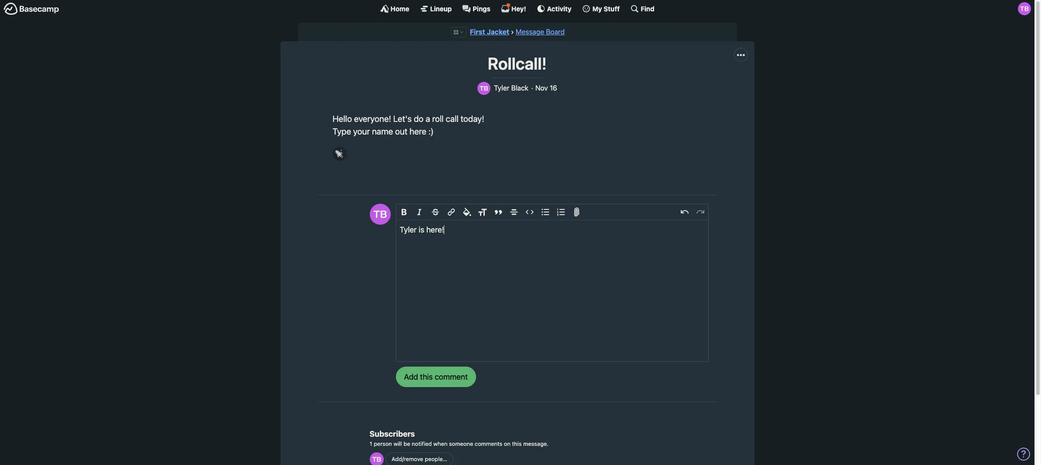 Task type: describe. For each thing, give the bounding box(es) containing it.
nov
[[536, 84, 548, 92]]

your
[[353, 127, 370, 137]]

hey! button
[[501, 3, 527, 13]]

when
[[434, 441, 448, 448]]

tyler for tyler black
[[494, 84, 510, 92]]

find button
[[631, 4, 655, 13]]

will
[[394, 441, 402, 448]]

board
[[546, 28, 565, 36]]

pings button
[[463, 4, 491, 13]]

a
[[426, 114, 430, 124]]

hello
[[333, 114, 352, 124]]

›
[[511, 28, 514, 36]]

is
[[419, 225, 425, 235]]

main element
[[0, 0, 1035, 17]]

pings
[[473, 5, 491, 12]]

subscribers 1 person will be notified when someone comments on this message.
[[370, 430, 549, 448]]

tyler is here!
[[400, 225, 444, 235]]

home
[[391, 5, 410, 12]]

first jacket
[[470, 28, 510, 36]]

today!
[[461, 114, 485, 124]]

my stuff button
[[582, 4, 620, 13]]

find
[[641, 5, 655, 12]]

people…
[[425, 456, 448, 463]]

name
[[372, 127, 393, 137]]

person
[[374, 441, 392, 448]]

first
[[470, 28, 485, 36]]

call
[[446, 114, 459, 124]]

be
[[404, 441, 411, 448]]

my
[[593, 5, 603, 12]]

rollcall!
[[488, 54, 547, 73]]

tyler for tyler is here!
[[400, 225, 417, 235]]

add/remove people… link
[[386, 453, 454, 466]]

1
[[370, 441, 372, 448]]



Task type: locate. For each thing, give the bounding box(es) containing it.
tyler inside type your comment here… text box
[[400, 225, 417, 235]]

tyler
[[494, 84, 510, 92], [400, 225, 417, 235]]

everyone!
[[354, 114, 391, 124]]

0 horizontal spatial tyler
[[400, 225, 417, 235]]

let's
[[394, 114, 412, 124]]

1 vertical spatial tyler
[[400, 225, 417, 235]]

notified
[[412, 441, 432, 448]]

1 horizontal spatial tyler
[[494, 84, 510, 92]]

tyler left is
[[400, 225, 417, 235]]

black
[[512, 84, 529, 92]]

type
[[333, 127, 351, 137]]

add/remove people…
[[392, 456, 448, 463]]

None submit
[[396, 367, 476, 388]]

switch accounts image
[[3, 2, 59, 16]]

comments
[[475, 441, 503, 448]]

hello everyone! let's do a roll call today! type your name out here :)
[[333, 114, 485, 137]]

this
[[512, 441, 522, 448]]

lineup
[[431, 5, 452, 12]]

subscribers
[[370, 430, 415, 439]]

:)
[[429, 127, 434, 137]]

message
[[516, 28, 545, 36]]

stuff
[[604, 5, 620, 12]]

› message board
[[511, 28, 565, 36]]

home link
[[380, 4, 410, 13]]

do
[[414, 114, 424, 124]]

add/remove
[[392, 456, 424, 463]]

message board link
[[516, 28, 565, 36]]

first jacket link
[[470, 28, 510, 36]]

tyler left black
[[494, 84, 510, 92]]

my stuff
[[593, 5, 620, 12]]

16
[[550, 84, 558, 92]]

nov 16 element
[[536, 84, 558, 92]]

here
[[410, 127, 427, 137]]

tyler black
[[494, 84, 529, 92]]

on
[[504, 441, 511, 448]]

someone
[[449, 441, 474, 448]]

here!
[[427, 225, 444, 235]]

jacket
[[487, 28, 510, 36]]

nov 16
[[536, 84, 558, 92]]

activity link
[[537, 4, 572, 13]]

lineup link
[[420, 4, 452, 13]]

out
[[395, 127, 408, 137]]

tyler black image
[[1019, 2, 1032, 15], [478, 82, 491, 95], [370, 204, 391, 225], [370, 453, 384, 466]]

hey!
[[512, 5, 527, 12]]

0 vertical spatial tyler
[[494, 84, 510, 92]]

roll
[[433, 114, 444, 124]]

activity
[[547, 5, 572, 12]]

Type your comment here… text field
[[396, 221, 709, 362]]

message.
[[524, 441, 549, 448]]



Task type: vqa. For each thing, say whether or not it's contained in the screenshot.
when
yes



